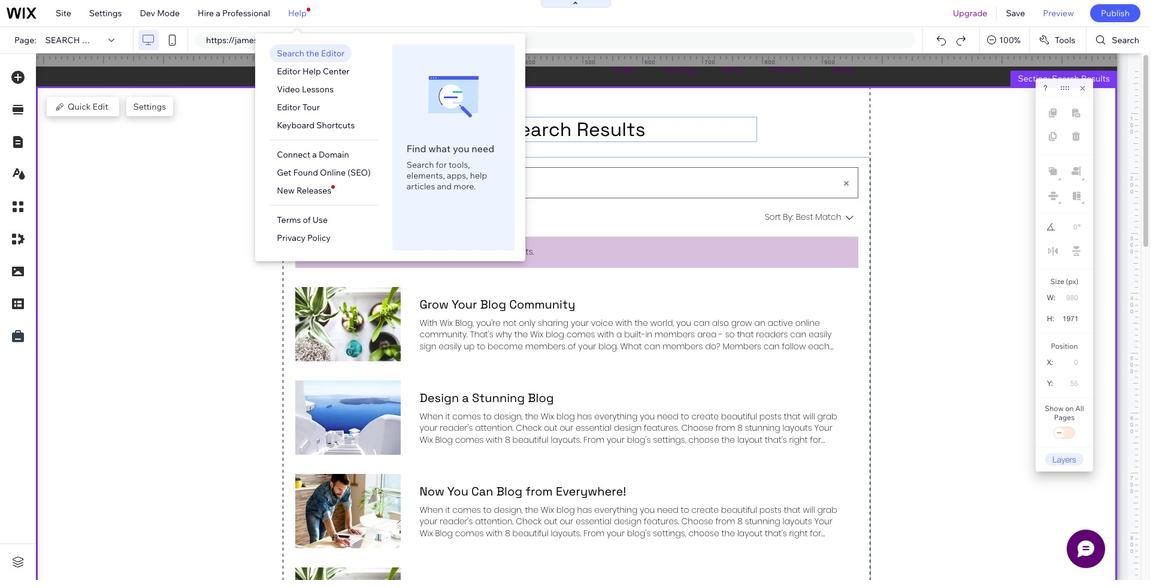 Task type: locate. For each thing, give the bounding box(es) containing it.
(px)
[[1067, 277, 1079, 286]]

help down search the editor
[[303, 66, 321, 77]]

on
[[1066, 404, 1074, 413]]

terms
[[277, 215, 301, 225]]

1 vertical spatial editor
[[277, 66, 301, 77]]

0 horizontal spatial connect
[[277, 149, 311, 160]]

section:
[[1019, 73, 1051, 84]]

search
[[45, 35, 80, 46]]

1 vertical spatial settings
[[133, 101, 166, 112]]

0 vertical spatial help
[[288, 8, 307, 19]]

connect left your
[[396, 35, 430, 46]]

pages
[[1055, 413, 1075, 422]]

get found online (seo)
[[277, 167, 371, 178]]

1 vertical spatial a
[[312, 149, 317, 160]]

hire
[[198, 8, 214, 19]]

switch
[[1053, 425, 1077, 442]]

keyboard shortcuts
[[277, 120, 355, 131]]

search right ? button
[[1053, 73, 1080, 84]]

search the editor
[[277, 48, 345, 59]]

layers
[[1053, 454, 1077, 465]]

domain right your
[[451, 35, 482, 46]]

1 horizontal spatial settings
[[133, 101, 166, 112]]

a for domain
[[312, 149, 317, 160]]

elements,
[[407, 170, 445, 181]]

your
[[432, 35, 449, 46]]

layers button
[[1046, 453, 1084, 466]]

0 horizontal spatial settings
[[89, 8, 122, 19]]

editor
[[321, 48, 345, 59], [277, 66, 301, 77], [277, 102, 301, 113]]

connect up get
[[277, 149, 311, 160]]

apps,
[[447, 170, 468, 181]]

size
[[1051, 277, 1065, 286]]

w:
[[1048, 294, 1056, 302]]

domain
[[451, 35, 482, 46], [319, 149, 349, 160]]

? button
[[1044, 84, 1048, 92]]

results
[[1082, 73, 1111, 84]]

1 vertical spatial help
[[303, 66, 321, 77]]

tour
[[303, 102, 320, 113]]

editor down video at left top
[[277, 102, 301, 113]]

search results
[[45, 35, 119, 46]]

privacy
[[277, 233, 306, 243]]

shortcuts
[[317, 120, 355, 131]]

help up https://jamespeterson1902.wixsite.com/my-
[[288, 8, 307, 19]]

tools
[[1055, 35, 1076, 46]]

1 horizontal spatial domain
[[451, 35, 482, 46]]

use
[[313, 215, 328, 225]]

a right hire
[[216, 8, 221, 19]]

need
[[472, 143, 495, 155]]

the
[[306, 48, 319, 59]]

save
[[1007, 8, 1026, 19]]

connect
[[396, 35, 430, 46], [277, 149, 311, 160]]

y:
[[1048, 379, 1054, 388]]

0 vertical spatial domain
[[451, 35, 482, 46]]

save button
[[998, 0, 1035, 26]]

0 vertical spatial settings
[[89, 8, 122, 19]]

you
[[453, 143, 470, 155]]

settings right edit
[[133, 101, 166, 112]]

search down find
[[407, 159, 434, 170]]

publish button
[[1091, 4, 1141, 22]]

preview
[[1044, 8, 1075, 19]]

new releases
[[277, 185, 332, 196]]

?
[[1044, 84, 1048, 92]]

1 vertical spatial connect
[[277, 149, 311, 160]]

https://jamespeterson1902.wixsite.com/my-
[[206, 35, 377, 46]]

1 horizontal spatial connect
[[396, 35, 430, 46]]

help
[[288, 8, 307, 19], [303, 66, 321, 77]]

700
[[705, 59, 716, 65]]

center
[[323, 66, 350, 77]]

more.
[[454, 181, 476, 192]]

(seo)
[[348, 167, 371, 178]]

section: search results
[[1019, 73, 1111, 84]]

search down 'publish'
[[1113, 35, 1140, 46]]

0 vertical spatial connect
[[396, 35, 430, 46]]

settings up results
[[89, 8, 122, 19]]

keyboard
[[277, 120, 315, 131]]

quick edit
[[68, 101, 108, 112]]

editor help center
[[277, 66, 350, 77]]

editor up video at left top
[[277, 66, 301, 77]]

domain up 'online'
[[319, 149, 349, 160]]

find
[[407, 143, 427, 155]]

1 horizontal spatial a
[[312, 149, 317, 160]]

show on all pages
[[1045, 404, 1085, 422]]

find what you need search for tools, elements, apps, help articles and more.
[[407, 143, 495, 192]]

search
[[1113, 35, 1140, 46], [277, 48, 304, 59], [1053, 73, 1080, 84], [407, 159, 434, 170]]

editor down https://jamespeterson1902.wixsite.com/my-site connect your domain
[[321, 48, 345, 59]]

a up found
[[312, 149, 317, 160]]

preview button
[[1035, 0, 1084, 26]]

2 vertical spatial editor
[[277, 102, 301, 113]]

None text field
[[1062, 219, 1078, 235], [1061, 310, 1084, 327], [1060, 354, 1084, 370], [1062, 219, 1078, 235], [1061, 310, 1084, 327], [1060, 354, 1084, 370]]

0 horizontal spatial a
[[216, 8, 221, 19]]

settings
[[89, 8, 122, 19], [133, 101, 166, 112]]

None text field
[[1060, 289, 1084, 306], [1060, 375, 1084, 391], [1060, 289, 1084, 306], [1060, 375, 1084, 391]]

0 horizontal spatial domain
[[319, 149, 349, 160]]

privacy policy
[[277, 233, 331, 243]]

search inside button
[[1113, 35, 1140, 46]]

600
[[645, 59, 656, 65]]

0 vertical spatial a
[[216, 8, 221, 19]]

dev mode
[[140, 8, 180, 19]]

search inside find what you need search for tools, elements, apps, help articles and more.
[[407, 159, 434, 170]]

search down https://jamespeterson1902.wixsite.com/my-
[[277, 48, 304, 59]]



Task type: describe. For each thing, give the bounding box(es) containing it.
editor for tour
[[277, 102, 301, 113]]

size (px)
[[1051, 277, 1079, 286]]

position
[[1052, 342, 1079, 351]]

get
[[277, 167, 292, 178]]

edit
[[93, 101, 108, 112]]

editor tour
[[277, 102, 320, 113]]

mode
[[157, 8, 180, 19]]

terms of use
[[277, 215, 328, 225]]

show
[[1045, 404, 1064, 413]]

hire a professional
[[198, 8, 270, 19]]

publish
[[1102, 8, 1130, 19]]

dev
[[140, 8, 155, 19]]

a for professional
[[216, 8, 221, 19]]

video lessons
[[277, 84, 334, 95]]

x:
[[1048, 358, 1054, 367]]

quick
[[68, 101, 91, 112]]

100%
[[1000, 35, 1021, 46]]

editor for help
[[277, 66, 301, 77]]

results
[[82, 35, 119, 46]]

and
[[437, 181, 452, 192]]

°
[[1079, 223, 1082, 231]]

for
[[436, 159, 447, 170]]

new
[[277, 185, 295, 196]]

online
[[320, 167, 346, 178]]

what
[[429, 143, 451, 155]]

h:
[[1048, 315, 1055, 323]]

professional
[[222, 8, 270, 19]]

900
[[825, 59, 836, 65]]

800
[[765, 59, 776, 65]]

releases
[[297, 185, 332, 196]]

upgrade
[[954, 8, 988, 19]]

articles
[[407, 181, 435, 192]]

site
[[56, 8, 71, 19]]

policy
[[308, 233, 331, 243]]

search button
[[1087, 27, 1151, 53]]

all
[[1076, 404, 1085, 413]]

tools,
[[449, 159, 470, 170]]

400
[[525, 59, 536, 65]]

500
[[585, 59, 596, 65]]

tools button
[[1030, 27, 1087, 53]]

site
[[377, 35, 391, 46]]

0 vertical spatial editor
[[321, 48, 345, 59]]

found
[[293, 167, 318, 178]]

help
[[470, 170, 487, 181]]

100% button
[[981, 27, 1030, 53]]

https://jamespeterson1902.wixsite.com/my-site connect your domain
[[206, 35, 482, 46]]

of
[[303, 215, 311, 225]]

video
[[277, 84, 300, 95]]

1 vertical spatial domain
[[319, 149, 349, 160]]

lessons
[[302, 84, 334, 95]]

connect a domain
[[277, 149, 349, 160]]



Task type: vqa. For each thing, say whether or not it's contained in the screenshot.
tools,
yes



